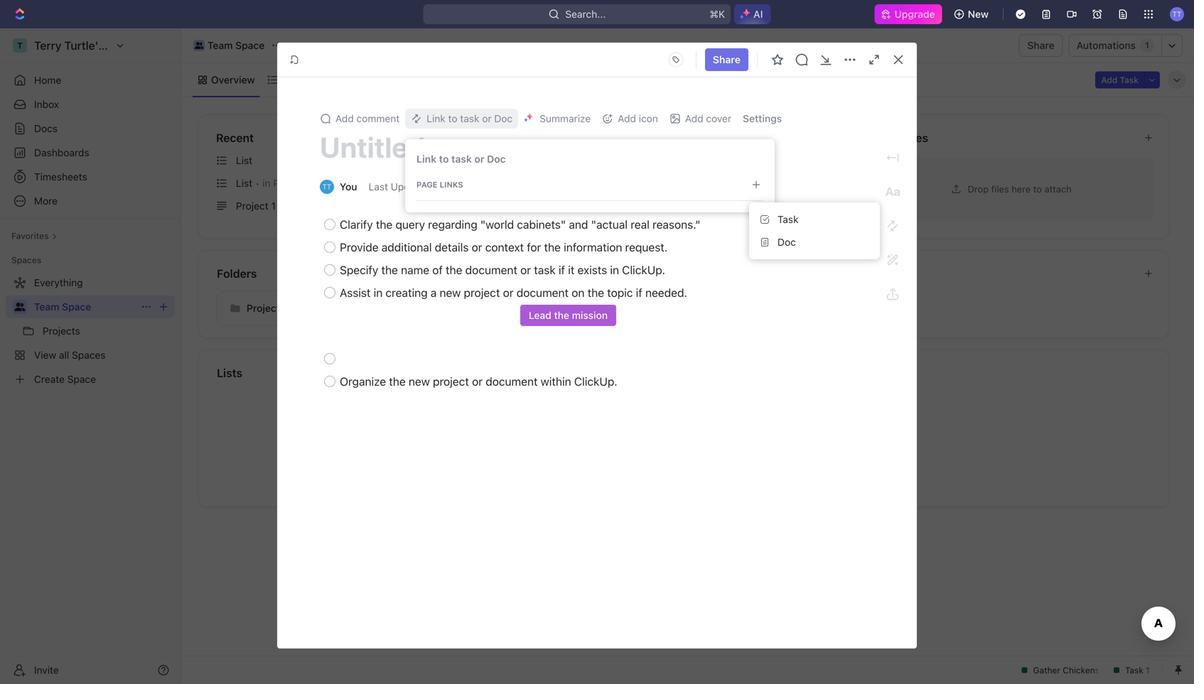 Task type: locate. For each thing, give the bounding box(es) containing it.
0 horizontal spatial in
[[263, 177, 271, 189]]

team down 'spaces'
[[34, 301, 59, 313]]

upgrade link
[[875, 4, 943, 24]]

user group image
[[195, 42, 204, 49], [15, 303, 25, 311]]

1 horizontal spatial in
[[374, 286, 383, 300]]

search...
[[566, 8, 606, 20]]

0 vertical spatial 1
[[1146, 40, 1150, 50]]

doc button
[[755, 231, 875, 254]]

lists
[[217, 367, 243, 380]]

1 horizontal spatial share
[[1028, 39, 1055, 51]]

1 vertical spatial task
[[452, 153, 472, 165]]

new
[[440, 286, 461, 300], [409, 375, 430, 389]]

1 vertical spatial user group image
[[15, 303, 25, 311]]

doc inside button
[[778, 236, 796, 248]]

context
[[486, 241, 524, 254]]

0 vertical spatial link
[[427, 113, 446, 124]]

team
[[208, 39, 233, 51], [34, 301, 59, 313]]

drop
[[968, 184, 989, 194]]

doc
[[494, 113, 513, 124], [487, 153, 506, 165], [778, 236, 796, 248]]

0 horizontal spatial project
[[236, 200, 269, 212]]

0 vertical spatial link to task or doc
[[427, 113, 513, 124]]

0 vertical spatial share
[[1028, 39, 1055, 51]]

document for within
[[486, 375, 538, 389]]

2 vertical spatial task
[[534, 263, 556, 277]]

1 horizontal spatial space
[[236, 39, 265, 51]]

document for or
[[466, 263, 518, 277]]

task inside dropdown button
[[778, 214, 799, 225]]

page
[[417, 180, 438, 190]]

document
[[466, 263, 518, 277], [517, 286, 569, 300], [486, 375, 538, 389]]

in right assist
[[374, 286, 383, 300]]

task down the for
[[534, 263, 556, 277]]

link to task or doc inside dropdown button
[[427, 113, 513, 124]]

1 vertical spatial share
[[713, 54, 741, 65]]

0 vertical spatial team
[[208, 39, 233, 51]]

sidebar navigation
[[0, 28, 181, 685]]

doc down task button
[[778, 236, 796, 248]]

doc up all
[[494, 113, 513, 124]]

1 horizontal spatial team space link
[[190, 37, 268, 54]]

project right •
[[273, 177, 306, 189]]

inbox link
[[6, 93, 175, 116]]

user group image inside the team space tree
[[15, 303, 25, 311]]

add for add icon
[[618, 113, 636, 124]]

team space tree
[[6, 272, 175, 391]]

to up page links
[[439, 153, 449, 165]]

2 vertical spatial doc
[[778, 236, 796, 248]]

team up overview 'link'
[[208, 39, 233, 51]]

1 vertical spatial 1
[[309, 177, 313, 189]]

link to task or doc button
[[406, 109, 519, 129]]

reasons."
[[653, 218, 701, 231]]

link down table link
[[427, 113, 446, 124]]

space
[[236, 39, 265, 51], [62, 301, 91, 313]]

calendar
[[325, 74, 367, 86]]

2 vertical spatial document
[[486, 375, 538, 389]]

add task button
[[1096, 71, 1145, 89]]

automations
[[1077, 39, 1136, 51]]

add left cover
[[685, 113, 704, 124]]

task inside link to task or doc dropdown button
[[460, 113, 480, 124]]

attach
[[1045, 184, 1072, 194]]

1 horizontal spatial team
[[208, 39, 233, 51]]

task down 'see'
[[452, 153, 472, 165]]

see all button
[[464, 129, 503, 146]]

to down table link
[[448, 113, 458, 124]]

0 horizontal spatial docs
[[34, 123, 58, 134]]

share down ⌘k at the right
[[713, 54, 741, 65]]

chat
[[497, 74, 519, 86]]

0 horizontal spatial team
[[34, 301, 59, 313]]

list
[[281, 74, 298, 86], [236, 155, 253, 166], [236, 177, 253, 189]]

0 vertical spatial project
[[464, 286, 500, 300]]

links
[[440, 180, 463, 190]]

docs down board "link" in the left top of the page
[[544, 131, 571, 145]]

to inside link to task or doc dropdown button
[[448, 113, 458, 124]]

new right organize
[[409, 375, 430, 389]]

1 vertical spatial new
[[409, 375, 430, 389]]

docs inside 'sidebar' navigation
[[34, 123, 58, 134]]

1 vertical spatial link
[[417, 153, 437, 165]]

1 vertical spatial link to task or doc
[[417, 153, 506, 165]]

1 vertical spatial to
[[439, 153, 449, 165]]

list link up last on the left of page
[[211, 149, 508, 172]]

see
[[470, 133, 485, 143]]

list left •
[[236, 177, 253, 189]]

0 horizontal spatial user group image
[[15, 303, 25, 311]]

2 horizontal spatial 1
[[1146, 40, 1150, 50]]

1 vertical spatial clickup.
[[575, 375, 618, 389]]

in right •
[[263, 177, 271, 189]]

list left calendar link
[[281, 74, 298, 86]]

document up the 'lead'
[[517, 286, 569, 300]]

inbox
[[34, 98, 59, 110]]

0 horizontal spatial if
[[559, 263, 565, 277]]

0 horizontal spatial team space
[[34, 301, 91, 313]]

exists
[[578, 263, 607, 277]]

overview link
[[208, 70, 255, 90]]

doc down all
[[487, 153, 506, 165]]

projects
[[247, 303, 285, 314]]

or
[[482, 113, 492, 124], [475, 153, 485, 165], [472, 241, 483, 254], [521, 263, 531, 277], [503, 286, 514, 300], [472, 375, 483, 389]]

board link
[[543, 70, 573, 90]]

home link
[[6, 69, 175, 92]]

assist
[[340, 286, 371, 300]]

1 right automations
[[1146, 40, 1150, 50]]

1 vertical spatial list link
[[211, 149, 508, 172]]

see all
[[470, 133, 497, 143]]

topic
[[607, 286, 633, 300]]

1
[[1146, 40, 1150, 50], [309, 177, 313, 189], [271, 200, 276, 212]]

team space
[[208, 39, 265, 51], [34, 301, 91, 313]]

4:51
[[480, 181, 500, 193]]

the left query at the left of page
[[376, 218, 393, 231]]

share left automations
[[1028, 39, 1055, 51]]

team space link
[[190, 37, 268, 54], [34, 296, 135, 319]]

project down •
[[236, 200, 269, 212]]

team space down 'spaces'
[[34, 301, 91, 313]]

it
[[568, 263, 575, 277]]

clickup.
[[622, 263, 666, 277], [575, 375, 618, 389]]

add left "icon"
[[618, 113, 636, 124]]

docs down inbox
[[34, 123, 58, 134]]

1 vertical spatial team space link
[[34, 296, 135, 319]]

0 vertical spatial list link
[[279, 70, 298, 90]]

chat link
[[494, 70, 519, 90]]

0 vertical spatial if
[[559, 263, 565, 277]]

clarify
[[340, 218, 373, 231]]

0 horizontal spatial share
[[713, 54, 741, 65]]

add left comment
[[336, 113, 354, 124]]

the right the for
[[544, 241, 561, 254]]

link
[[427, 113, 446, 124], [417, 153, 437, 165]]

add inside button
[[1102, 75, 1118, 85]]

additional
[[382, 241, 432, 254]]

if left it
[[559, 263, 565, 277]]

add task
[[1102, 75, 1139, 85]]

team space up the overview
[[208, 39, 265, 51]]

link to task or doc up 'see'
[[427, 113, 513, 124]]

task up doc button
[[778, 214, 799, 225]]

team space inside tree
[[34, 301, 91, 313]]

1 right •
[[309, 177, 313, 189]]

task up 'see'
[[460, 113, 480, 124]]

1 horizontal spatial 1
[[309, 177, 313, 189]]

0 horizontal spatial task
[[778, 214, 799, 225]]

or inside link to task or doc dropdown button
[[482, 113, 492, 124]]

project
[[464, 286, 500, 300], [433, 375, 469, 389]]

0 vertical spatial to
[[448, 113, 458, 124]]

new right a
[[440, 286, 461, 300]]

1 horizontal spatial project
[[273, 177, 306, 189]]

resources button
[[871, 129, 1133, 146]]

project
[[273, 177, 306, 189], [236, 200, 269, 212]]

2 vertical spatial in
[[374, 286, 383, 300]]

clickup. right within
[[575, 375, 618, 389]]

link to task or doc down 'see'
[[417, 153, 506, 165]]

1 horizontal spatial task
[[1120, 75, 1139, 85]]

link up page
[[417, 153, 437, 165]]

1 vertical spatial project
[[236, 200, 269, 212]]

0 horizontal spatial team space link
[[34, 296, 135, 319]]

1 horizontal spatial user group image
[[195, 42, 204, 49]]

1 vertical spatial in
[[610, 263, 619, 277]]

clickup. down request.
[[622, 263, 666, 277]]

1 vertical spatial space
[[62, 301, 91, 313]]

0 vertical spatial doc
[[494, 113, 513, 124]]

1 vertical spatial team space
[[34, 301, 91, 313]]

on
[[572, 286, 585, 300]]

to right here
[[1034, 184, 1043, 194]]

list link right the overview
[[279, 70, 298, 90]]

at
[[468, 181, 477, 193]]

board
[[546, 74, 573, 86]]

1 down list • in project 1
[[271, 200, 276, 212]]

add for add cover
[[685, 113, 704, 124]]

1 horizontal spatial new
[[440, 286, 461, 300]]

1 vertical spatial team
[[34, 301, 59, 313]]

0 vertical spatial user group image
[[195, 42, 204, 49]]

task button
[[755, 208, 875, 231]]

1 vertical spatial task
[[778, 214, 799, 225]]

1 vertical spatial project
[[433, 375, 469, 389]]

calendar link
[[322, 70, 367, 90]]

1 vertical spatial if
[[636, 286, 643, 300]]

share inside share button
[[1028, 39, 1055, 51]]

0 vertical spatial task
[[460, 113, 480, 124]]

document left within
[[486, 375, 538, 389]]

for
[[527, 241, 541, 254]]

0 horizontal spatial space
[[62, 301, 91, 313]]

0 vertical spatial document
[[466, 263, 518, 277]]

timesheets link
[[6, 166, 175, 188]]

1 horizontal spatial team space
[[208, 39, 265, 51]]

add down automations
[[1102, 75, 1118, 85]]

document down "provide additional details or context for the information request."
[[466, 263, 518, 277]]

the right organize
[[389, 375, 406, 389]]

task down automations
[[1120, 75, 1139, 85]]

recent
[[216, 131, 254, 145]]

list link
[[279, 70, 298, 90], [211, 149, 508, 172]]

today
[[437, 181, 465, 193]]

the
[[376, 218, 393, 231], [544, 241, 561, 254], [382, 263, 398, 277], [446, 263, 463, 277], [588, 286, 604, 300], [554, 310, 570, 321], [389, 375, 406, 389]]

list down "recent"
[[236, 155, 253, 166]]

2 vertical spatial 1
[[271, 200, 276, 212]]

add cover
[[685, 113, 732, 124]]

docs link
[[6, 117, 175, 140]]

in right exists
[[610, 263, 619, 277]]

1 horizontal spatial if
[[636, 286, 643, 300]]

0 vertical spatial clickup.
[[622, 263, 666, 277]]

0 vertical spatial space
[[236, 39, 265, 51]]

comment
[[357, 113, 400, 124]]

if right topic at the right top of page
[[636, 286, 643, 300]]



Task type: describe. For each thing, give the bounding box(es) containing it.
cabinets"
[[517, 218, 566, 231]]

timesheets
[[34, 171, 87, 183]]

and
[[569, 218, 588, 231]]

specify the name of the document or task if it exists in clickup.
[[340, 263, 666, 277]]

home
[[34, 74, 61, 86]]

invite
[[34, 665, 59, 677]]

"world
[[481, 218, 514, 231]]

lead
[[529, 310, 552, 321]]

share button
[[1019, 34, 1064, 57]]

organize
[[340, 375, 386, 389]]

project inside project 1 link
[[236, 200, 269, 212]]

project 1
[[236, 200, 276, 212]]

details
[[435, 241, 469, 254]]

gantt
[[393, 74, 419, 86]]

provide
[[340, 241, 379, 254]]

1 vertical spatial document
[[517, 286, 569, 300]]

all
[[487, 133, 497, 143]]

add for add task
[[1102, 75, 1118, 85]]

list • in project 1
[[236, 177, 313, 189]]

real
[[631, 218, 650, 231]]

lists button
[[216, 365, 1153, 382]]

request.
[[626, 241, 668, 254]]

clarify the query regarding "world cabinets" and "actual real reasons."
[[340, 218, 701, 231]]

drop files here to attach
[[968, 184, 1072, 194]]

name
[[401, 263, 430, 277]]

a
[[431, 286, 437, 300]]

page links
[[417, 180, 463, 190]]

1 vertical spatial list
[[236, 155, 253, 166]]

table
[[446, 74, 471, 86]]

2 horizontal spatial in
[[610, 263, 619, 277]]

1 vertical spatial doc
[[487, 153, 506, 165]]

within
[[541, 375, 572, 389]]

0 vertical spatial new
[[440, 286, 461, 300]]

untitled
[[320, 130, 425, 164]]

0 horizontal spatial 1
[[271, 200, 276, 212]]

2 vertical spatial to
[[1034, 184, 1043, 194]]

new button
[[948, 3, 998, 26]]

overview
[[211, 74, 255, 86]]

team inside tree
[[34, 301, 59, 313]]

the right the 'lead'
[[554, 310, 570, 321]]

of
[[433, 263, 443, 277]]

assist in creating a new project or document on the topic if needed.
[[340, 286, 688, 300]]

project 1 link
[[211, 195, 508, 218]]

•
[[255, 178, 260, 189]]

task button
[[755, 208, 875, 231]]

new
[[968, 8, 989, 20]]

add comment
[[336, 113, 400, 124]]

needed.
[[646, 286, 688, 300]]

updated:
[[391, 181, 433, 193]]

gantt link
[[390, 70, 419, 90]]

the right on
[[588, 286, 604, 300]]

specify
[[340, 263, 379, 277]]

pm
[[503, 181, 517, 193]]

1 horizontal spatial docs
[[544, 131, 571, 145]]

team space link inside tree
[[34, 296, 135, 319]]

organize the new project or document within clickup.
[[340, 375, 618, 389]]

folders button
[[216, 265, 1133, 282]]

settings
[[743, 113, 782, 124]]

0 horizontal spatial clickup.
[[575, 375, 618, 389]]

1 horizontal spatial clickup.
[[622, 263, 666, 277]]

the left the name
[[382, 263, 398, 277]]

upgrade
[[895, 8, 936, 20]]

doc button
[[755, 231, 875, 254]]

2 vertical spatial list
[[236, 177, 253, 189]]

spaces
[[11, 255, 41, 265]]

folders
[[217, 267, 257, 281]]

resources
[[872, 131, 929, 145]]

provide additional details or context for the information request.
[[340, 241, 668, 254]]

the right of
[[446, 263, 463, 277]]

0 vertical spatial list
[[281, 74, 298, 86]]

files
[[992, 184, 1010, 194]]

last
[[369, 181, 388, 193]]

0 vertical spatial project
[[273, 177, 306, 189]]

space inside tree
[[62, 301, 91, 313]]

0 vertical spatial team space
[[208, 39, 265, 51]]

cover
[[706, 113, 732, 124]]

mission
[[572, 310, 608, 321]]

0 vertical spatial team space link
[[190, 37, 268, 54]]

table link
[[443, 70, 471, 90]]

here
[[1012, 184, 1031, 194]]

projects button
[[216, 291, 399, 326]]

query
[[396, 218, 425, 231]]

0 vertical spatial in
[[263, 177, 271, 189]]

"actual
[[591, 218, 628, 231]]

⌘k
[[710, 8, 725, 20]]

icon
[[639, 113, 658, 124]]

last updated: today at 4:51 pm
[[369, 181, 517, 193]]

favorites button
[[6, 228, 63, 245]]

add for add comment
[[336, 113, 354, 124]]

creating
[[386, 286, 428, 300]]

favorites
[[11, 231, 49, 241]]

dashboards
[[34, 147, 89, 159]]

0 vertical spatial task
[[1120, 75, 1139, 85]]

regarding
[[428, 218, 478, 231]]

link inside dropdown button
[[427, 113, 446, 124]]

0 horizontal spatial new
[[409, 375, 430, 389]]

information
[[564, 241, 623, 254]]



Task type: vqa. For each thing, say whether or not it's contained in the screenshot.
pm
yes



